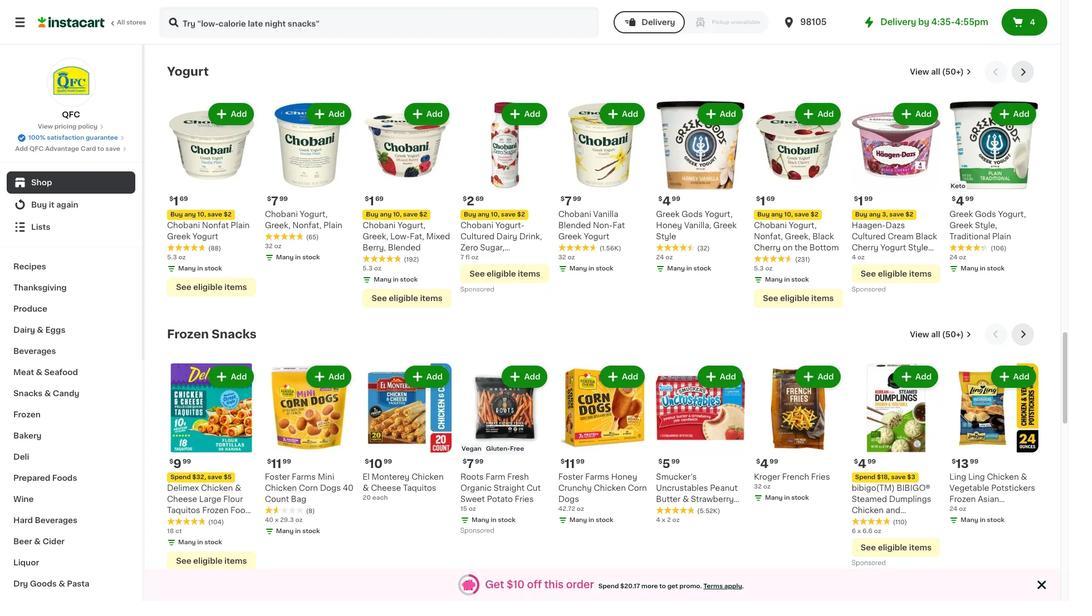 Task type: locate. For each thing, give the bounding box(es) containing it.
goods
[[30, 580, 57, 588]]

save left $3
[[891, 474, 906, 481]]

ling down '$ 13 99'
[[969, 473, 985, 481]]

Search field
[[160, 8, 598, 37]]

3 $2 from the left
[[811, 212, 819, 218]]

yogurt,
[[300, 211, 328, 218], [705, 211, 733, 218], [999, 211, 1026, 218], [789, 222, 817, 229], [398, 222, 426, 229]]

0 vertical spatial blended
[[558, 222, 591, 229]]

spend
[[170, 474, 191, 481], [855, 474, 876, 481], [599, 583, 619, 590]]

see eligible items
[[470, 270, 541, 278], [861, 270, 932, 278], [176, 284, 247, 291], [763, 295, 834, 302], [372, 295, 443, 302], [861, 544, 932, 552], [176, 557, 247, 565]]

2 horizontal spatial plain
[[993, 233, 1011, 241]]

nonfat, up the '(65)'
[[293, 222, 322, 229]]

9
[[173, 458, 182, 470]]

99 for greek gods yogurt, honey vanilla, greek style
[[672, 196, 681, 202]]

2 any from the left
[[478, 212, 490, 218]]

chobani inside chobani nonfat plain greek yogurt
[[167, 222, 200, 229]]

1 for chobani nonfat plain greek yogurt
[[173, 196, 179, 207]]

10, inside the product "group"
[[491, 212, 500, 218]]

40
[[343, 484, 354, 492], [265, 517, 274, 523]]

99 inside "$ 5 99"
[[672, 459, 680, 465]]

frozen inside ling ling chicken & vegetable potstickers frozen asian appetizers
[[950, 496, 976, 503]]

1 horizontal spatial dogs
[[558, 496, 579, 503]]

sponsored badge image down cheesecake at top
[[461, 287, 494, 293]]

0 horizontal spatial 32
[[265, 243, 273, 250]]

all for 4
[[931, 68, 941, 76]]

32 oz down chobani yogurt, greek, nonfat, plain
[[265, 243, 282, 250]]

see eligible items button down '(88)'
[[167, 278, 256, 297]]

3 1 from the left
[[369, 196, 374, 207]]

2 black from the left
[[916, 233, 937, 241]]

4 69 from the left
[[375, 196, 384, 202]]

(32) inside "(32) 14 oz many in stock"
[[991, 7, 1004, 14]]

chobani inside the chobani yogurt, nonfat, greek, black cherry on the bottom
[[754, 222, 787, 229]]

0 horizontal spatial $ 11 99
[[267, 458, 291, 470]]

2 all from the top
[[931, 331, 941, 339]]

3 $ 1 69 from the left
[[365, 196, 384, 207]]

see for haagen-dazs cultured cream black cherry yogurt style snack
[[861, 270, 876, 278]]

2 69 from the left
[[476, 196, 484, 202]]

99 for spend $18, save $3
[[868, 459, 876, 465]]

cider
[[43, 538, 65, 546]]

0 horizontal spatial vegetable
[[852, 518, 892, 526]]

1 horizontal spatial farms
[[585, 473, 609, 481]]

yogurt, inside chobani yogurt, greek, nonfat, plain
[[300, 211, 328, 218]]

product group
[[461, 0, 550, 48], [167, 101, 256, 297], [265, 101, 354, 265], [363, 101, 452, 308], [461, 101, 550, 296], [558, 101, 647, 276], [656, 101, 745, 276], [754, 101, 843, 308], [852, 101, 941, 296], [950, 101, 1039, 276], [167, 364, 256, 571], [265, 364, 354, 538], [363, 364, 452, 503], [461, 364, 550, 537], [558, 364, 647, 527], [656, 364, 745, 525], [754, 364, 843, 505], [852, 364, 941, 570], [950, 364, 1039, 527]]

greek inside chobani vanilla blended non-fat greek yogurt
[[558, 233, 582, 241]]

1 foster from the left
[[265, 473, 290, 481]]

& inside 'snacks & candy' link
[[44, 390, 51, 398]]

2 $2 from the left
[[517, 212, 525, 218]]

7 up roots
[[467, 458, 474, 470]]

lists link
[[7, 216, 135, 238]]

smucker's uncrustables peanut butter & strawberry jam sandwich
[[656, 473, 738, 514]]

x
[[275, 517, 279, 523], [662, 517, 666, 523], [858, 528, 861, 535]]

2 $ 1 69 from the left
[[756, 196, 775, 207]]

delivery inside button
[[642, 18, 675, 26]]

0 vertical spatial 32
[[265, 243, 273, 250]]

cherry for cultured
[[852, 244, 879, 252]]

product group containing 9
[[167, 364, 256, 571]]

bibigo(tm)
[[852, 484, 895, 492]]

meat
[[13, 369, 34, 377]]

1 horizontal spatial cultured
[[852, 233, 886, 241]]

corn inside the foster farms honey crunchy chicken corn dogs 42.72 oz
[[628, 484, 647, 492]]

24
[[656, 255, 664, 261], [950, 255, 958, 261], [950, 506, 958, 512]]

2 item carousel region from the top
[[167, 324, 1039, 577]]

1 horizontal spatial corn
[[628, 484, 647, 492]]

0 horizontal spatial 5.3 oz
[[167, 255, 186, 261]]

foster inside the foster farms honey crunchy chicken corn dogs 42.72 oz
[[558, 473, 583, 481]]

1 vertical spatial 40
[[265, 517, 274, 523]]

1 (50+) from the top
[[942, 68, 964, 76]]

2 cultured from the left
[[852, 233, 886, 241]]

(32) 14 oz many in stock
[[950, 7, 1005, 34]]

cultured inside haagen-dazs cultured cream black cherry yogurt style snack
[[852, 233, 886, 241]]

1 up berry,
[[369, 196, 374, 207]]

terms apply button
[[704, 582, 742, 591]]

any for greek
[[184, 212, 196, 218]]

1 horizontal spatial cherry
[[852, 244, 879, 252]]

cherry up snack
[[852, 244, 879, 252]]

0 vertical spatial dogs
[[320, 484, 341, 492]]

product group containing 10
[[363, 364, 452, 503]]

0 horizontal spatial 2
[[467, 196, 474, 207]]

1 buy any 10, save $2 from the left
[[170, 212, 232, 218]]

2 buy any 10, save $2 from the left
[[464, 212, 525, 218]]

1 up the chobani yogurt, nonfat, greek, black cherry on the bottom
[[760, 196, 766, 207]]

vegetable
[[950, 484, 990, 492], [852, 518, 892, 526]]

1 vertical spatial cheese
[[167, 496, 197, 503]]

plain
[[231, 222, 250, 229], [324, 222, 342, 229], [993, 233, 1011, 241]]

cultured up zero
[[461, 233, 495, 241]]

2 horizontal spatial greek,
[[785, 233, 811, 241]]

foster inside foster farms mini chicken corn dogs 40 count bag
[[265, 473, 290, 481]]

2 view all (50+) button from the top
[[906, 324, 976, 346]]

see for chobani nonfat plain greek yogurt
[[176, 284, 191, 291]]

product group containing 2
[[461, 101, 550, 296]]

1 gods from the left
[[682, 211, 703, 218]]

prepared foods
[[13, 475, 77, 482]]

add qfc advantage card to save link
[[15, 145, 127, 154]]

69 for chobani yogurt- cultured dairy drink, zero sugar, strawberry cheesecake inspired
[[476, 196, 484, 202]]

liquor
[[13, 559, 39, 567]]

and
[[886, 507, 901, 514]]

more
[[642, 583, 658, 590]]

2 up zero
[[467, 196, 474, 207]]

1 vertical spatial item carousel region
[[167, 324, 1039, 577]]

1 horizontal spatial 32 oz
[[558, 255, 575, 261]]

spend up bibigo(tm)
[[855, 474, 876, 481]]

99 inside $ 10 99
[[384, 459, 392, 465]]

by
[[919, 18, 930, 26]]

& left eggs
[[37, 326, 43, 334]]

0 horizontal spatial delivery
[[642, 18, 675, 26]]

$ 1 69 for chobani yogurt, greek, low-fat, mixed berry, blended
[[365, 196, 384, 207]]

see eligible items button
[[461, 265, 550, 284], [852, 265, 941, 284], [167, 278, 256, 297], [754, 289, 843, 308], [363, 289, 452, 308], [852, 538, 941, 557], [167, 552, 256, 571]]

1 horizontal spatial honey
[[656, 222, 682, 229]]

1 horizontal spatial 32
[[558, 255, 566, 261]]

1 horizontal spatial 11
[[565, 458, 575, 470]]

100% satisfaction guarantee
[[28, 135, 118, 141]]

$ 7 99 for chobani yogurt, greek, nonfat, plain
[[267, 196, 288, 207]]

★★★★★
[[461, 6, 500, 14], [461, 6, 500, 14], [265, 233, 304, 241], [265, 233, 304, 241], [167, 244, 206, 252], [167, 244, 206, 252], [558, 244, 597, 252], [558, 244, 597, 252], [656, 244, 695, 252], [656, 244, 695, 252], [950, 244, 989, 252], [950, 244, 989, 252], [754, 255, 793, 263], [754, 255, 793, 263], [363, 255, 402, 263], [363, 255, 402, 263], [265, 507, 304, 514], [656, 507, 695, 514], [656, 507, 695, 514], [167, 518, 206, 526], [167, 518, 206, 526], [852, 518, 891, 526], [852, 518, 891, 526]]

1 vertical spatial strawberry
[[691, 496, 734, 503]]

spend left '$20.17'
[[599, 583, 619, 590]]

chobani for non-
[[558, 211, 591, 218]]

1 cultured from the left
[[461, 233, 495, 241]]

potato
[[487, 496, 513, 503]]

5.3 oz for chobani nonfat plain greek yogurt
[[167, 255, 186, 261]]

see eligible items button for greek,
[[754, 289, 843, 308]]

$ 7 99 for chobani vanilla blended non-fat greek yogurt
[[561, 196, 581, 207]]

1 $ 11 99 from the left
[[267, 458, 291, 470]]

save up "yogurt-"
[[501, 212, 516, 218]]

1 view all (50+) from the top
[[910, 68, 964, 76]]

all
[[117, 19, 125, 26]]

items for chobani nonfat plain greek yogurt
[[224, 284, 247, 291]]

see eligible items button for cheese
[[167, 552, 256, 571]]

$ up ling ling chicken & vegetable potstickers frozen asian appetizers
[[952, 459, 956, 465]]

chobani for nonfat,
[[265, 211, 298, 218]]

greek, inside chobani yogurt, greek, nonfat, plain
[[265, 222, 291, 229]]

(32)
[[502, 7, 514, 14], [991, 7, 1004, 14], [698, 246, 710, 252]]

& left pasta
[[59, 580, 65, 588]]

7 for chobani vanilla blended non-fat greek yogurt
[[565, 196, 572, 207]]

items for chobani yogurt- cultured dairy drink, zero sugar, strawberry cheesecake inspired
[[518, 270, 541, 278]]

2 ling from the left
[[969, 473, 985, 481]]

beverages
[[13, 348, 56, 355], [35, 517, 77, 525]]

buy any 10, save $2 for dairy
[[464, 212, 525, 218]]

2 11 from the left
[[565, 458, 575, 470]]

2 corn from the left
[[628, 484, 647, 492]]

0 horizontal spatial cherry
[[754, 244, 781, 252]]

buy any 10, save $2 up chobani nonfat plain greek yogurt
[[170, 212, 232, 218]]

frozen inside delimex chicken & cheese large flour taquitos frozen food snacks
[[202, 507, 229, 514]]

oz right 2.29
[[476, 16, 483, 22]]

4 buy any 10, save $2 from the left
[[366, 212, 427, 218]]

oz right 16.3
[[573, 5, 580, 11]]

farms inside the foster farms honey crunchy chicken corn dogs 42.72 oz
[[585, 473, 609, 481]]

1 horizontal spatial $ 1 69
[[365, 196, 384, 207]]

eligible for low-
[[389, 295, 418, 302]]

(50+)
[[942, 68, 964, 76], [942, 331, 964, 339]]

99 for chobani yogurt, greek, nonfat, plain
[[279, 196, 288, 202]]

5.3 for chobani nonfat plain greek yogurt
[[167, 255, 177, 261]]

any up the chobani yogurt, nonfat, greek, black cherry on the bottom
[[771, 212, 783, 218]]

farms left mini
[[292, 473, 316, 481]]

yogurt, inside chobani yogurt, greek, low-fat, mixed berry, blended
[[398, 222, 426, 229]]

oz right 14
[[958, 16, 966, 22]]

cherry left on
[[754, 244, 781, 252]]

1 horizontal spatial style
[[908, 244, 929, 252]]

7 up chobani yogurt, greek, nonfat, plain
[[271, 196, 278, 207]]

0 vertical spatial (50+)
[[942, 68, 964, 76]]

yogurt, up the '(65)'
[[300, 211, 328, 218]]

chobani inside chobani yogurt, greek, nonfat, plain
[[265, 211, 298, 218]]

1 horizontal spatial snacks
[[167, 518, 195, 526]]

uncrustables
[[656, 484, 708, 492]]

see eligible items down (110)
[[861, 544, 932, 552]]

3 69 from the left
[[767, 196, 775, 202]]

1 vertical spatial blended
[[388, 244, 421, 252]]

4 any from the left
[[380, 212, 392, 218]]

gods inside greek gods yogurt, greek style, traditional plain
[[975, 211, 997, 218]]

& down uncrustables
[[683, 496, 689, 503]]

see eligible items button for low-
[[363, 289, 452, 308]]

potstickers
[[992, 484, 1036, 492]]

card
[[81, 146, 96, 152]]

nonfat, inside chobani yogurt, greek, nonfat, plain
[[293, 222, 322, 229]]

0 horizontal spatial strawberry
[[461, 255, 504, 263]]

blended
[[558, 222, 591, 229], [388, 244, 421, 252]]

1 horizontal spatial $ 7 99
[[463, 458, 484, 470]]

1 for haagen-dazs cultured cream black cherry yogurt style snack
[[858, 196, 863, 207]]

bakery
[[13, 432, 42, 440]]

4 10, from the left
[[393, 212, 402, 218]]

1 all from the top
[[931, 68, 941, 76]]

0 vertical spatial strawberry
[[461, 255, 504, 263]]

0 horizontal spatial farms
[[292, 473, 316, 481]]

foods
[[52, 475, 77, 482]]

6.6
[[863, 528, 873, 535]]

99 for foster farms mini chicken corn dogs 40 count bag
[[283, 459, 291, 465]]

2 vertical spatial snacks
[[167, 518, 195, 526]]

candy
[[53, 390, 79, 398]]

24 oz inside the product "group"
[[950, 506, 967, 512]]

$ up the chobani yogurt, nonfat, greek, black cherry on the bottom
[[756, 196, 760, 202]]

see eligible items button for dumplings
[[852, 538, 941, 557]]

cherry inside the chobani yogurt, nonfat, greek, black cherry on the bottom
[[754, 244, 781, 252]]

42.72
[[558, 506, 575, 512]]

4
[[656, 5, 661, 11], [1030, 18, 1036, 26], [663, 196, 671, 207], [956, 196, 964, 207], [852, 255, 856, 261], [760, 458, 769, 470], [858, 458, 867, 470], [656, 517, 661, 523]]

1 horizontal spatial delivery
[[881, 18, 917, 26]]

2 farms from the left
[[585, 473, 609, 481]]

1 vertical spatial taquitos
[[167, 507, 200, 514]]

1 for chobani yogurt, nonfat, greek, black cherry on the bottom
[[760, 196, 766, 207]]

see eligible items for greek
[[176, 284, 247, 291]]

& inside the 'beer & cider' link
[[34, 538, 41, 546]]

0 vertical spatial style
[[656, 233, 676, 241]]

0 horizontal spatial fries
[[515, 496, 534, 503]]

2 foster from the left
[[558, 473, 583, 481]]

yogurt, up the
[[789, 222, 817, 229]]

buy for chobani yogurt, greek, low-fat, mixed berry, blended
[[366, 212, 379, 218]]

4:35-
[[932, 18, 955, 26]]

2 10, from the left
[[491, 212, 500, 218]]

0 horizontal spatial style
[[656, 233, 676, 241]]

32 down kroger on the right of page
[[754, 484, 762, 490]]

99 inside $ 9 99
[[183, 459, 191, 465]]

0 horizontal spatial $ 7 99
[[267, 196, 288, 207]]

99 inside $ 1 99
[[865, 196, 873, 202]]

(50+) for 4
[[942, 68, 964, 76]]

yogurt, inside greek gods yogurt, honey vanilla, greek style
[[705, 211, 733, 218]]

gods inside greek gods yogurt, honey vanilla, greek style
[[682, 211, 703, 218]]

0 vertical spatial nonfat,
[[293, 222, 322, 229]]

$ 4 99 for spend $18, save $3
[[854, 458, 876, 470]]

69 inside '$ 2 69'
[[476, 196, 484, 202]]

0 horizontal spatial 40
[[265, 517, 274, 523]]

7 for chobani yogurt, greek, nonfat, plain
[[271, 196, 278, 207]]

cultured inside chobani yogurt- cultured dairy drink, zero sugar, strawberry cheesecake inspired
[[461, 233, 495, 241]]

lb
[[662, 5, 668, 11]]

1 horizontal spatial greek,
[[363, 233, 388, 241]]

1 horizontal spatial 40
[[343, 484, 354, 492]]

sponsored badge image for 2
[[461, 287, 494, 293]]

get $10 off this order status
[[481, 580, 749, 591]]

foster farms honey crunchy chicken corn dogs 42.72 oz
[[558, 473, 647, 512]]

advantage
[[45, 146, 79, 152]]

1 vertical spatial snacks
[[13, 390, 43, 398]]

& left candy
[[44, 390, 51, 398]]

99 down keto
[[966, 196, 974, 202]]

any up low-
[[380, 212, 392, 218]]

dry
[[13, 580, 28, 588]]

1 10, from the left
[[197, 212, 206, 218]]

0 horizontal spatial snacks
[[13, 390, 43, 398]]

sponsored badge image down snack
[[852, 287, 886, 293]]

mini
[[318, 473, 334, 481]]

0 horizontal spatial spend
[[170, 474, 191, 481]]

1 up haagen-
[[858, 196, 863, 207]]

beverages link
[[7, 341, 135, 362]]

yogurt, for chobani yogurt, greek, low-fat, mixed berry, blended
[[398, 222, 426, 229]]

farms inside foster farms mini chicken corn dogs 40 count bag
[[292, 473, 316, 481]]

recipes link
[[7, 256, 135, 277]]

black inside the chobani yogurt, nonfat, greek, black cherry on the bottom
[[813, 233, 834, 241]]

1 horizontal spatial $ 11 99
[[561, 458, 585, 470]]

99 for kroger french fries
[[770, 459, 778, 465]]

$2 for dairy
[[517, 212, 525, 218]]

3 buy any 10, save $2 from the left
[[758, 212, 819, 218]]

69 for chobani yogurt, greek, low-fat, mixed berry, blended
[[375, 196, 384, 202]]

2 horizontal spatial 5.3
[[754, 266, 764, 272]]

1 horizontal spatial strawberry
[[691, 496, 734, 503]]

29.3
[[280, 517, 294, 523]]

$2 up nonfat
[[224, 212, 232, 218]]

$ 11 99
[[267, 458, 291, 470], [561, 458, 585, 470]]

plain inside greek gods yogurt, greek style, traditional plain
[[993, 233, 1011, 241]]

chicken down steamed
[[852, 507, 884, 514]]

view
[[910, 68, 930, 76], [38, 124, 53, 130], [910, 331, 930, 339]]

1 horizontal spatial vegetable
[[950, 484, 990, 492]]

$ 1 69 up the chobani yogurt, nonfat, greek, black cherry on the bottom
[[756, 196, 775, 207]]

beer
[[13, 538, 32, 546]]

1 vertical spatial (50+)
[[942, 331, 964, 339]]

prepared
[[13, 475, 50, 482]]

32 for chobani yogurt, greek, nonfat, plain
[[265, 243, 273, 250]]

sponsored badge image for 1
[[852, 287, 886, 293]]

5 $2 from the left
[[906, 212, 914, 218]]

oz inside "(32) 14 oz many in stock"
[[958, 16, 966, 22]]

0 vertical spatial vegetable
[[950, 484, 990, 492]]

eligible
[[487, 270, 516, 278], [878, 270, 908, 278], [193, 284, 223, 291], [780, 295, 810, 302], [389, 295, 418, 302], [878, 544, 908, 552], [193, 557, 223, 565]]

4 $2 from the left
[[419, 212, 427, 218]]

1 ling from the left
[[950, 473, 967, 481]]

to down "guarantee"
[[98, 146, 104, 152]]

snack
[[852, 255, 876, 263]]

2 horizontal spatial spend
[[855, 474, 876, 481]]

chicken up large
[[201, 484, 233, 492]]

free
[[510, 446, 524, 452]]

99 for el monterey chicken & cheese taquitos
[[384, 459, 392, 465]]

& inside el monterey chicken & cheese taquitos 20 each
[[363, 484, 369, 492]]

frozen link
[[7, 404, 135, 426]]

10,
[[197, 212, 206, 218], [491, 212, 500, 218], [785, 212, 793, 218], [393, 212, 402, 218]]

style inside haagen-dazs cultured cream black cherry yogurt style snack
[[908, 244, 929, 252]]

1 vertical spatial style
[[908, 244, 929, 252]]

see eligible items down '(88)'
[[176, 284, 247, 291]]

any inside the product "group"
[[478, 212, 490, 218]]

dogs inside the foster farms honey crunchy chicken corn dogs 42.72 oz
[[558, 496, 579, 503]]

2 1 from the left
[[760, 196, 766, 207]]

$ 11 99 up crunchy
[[561, 458, 585, 470]]

fl
[[466, 255, 470, 261]]

chicken right crunchy
[[594, 484, 626, 492]]

1 view all (50+) button from the top
[[906, 61, 976, 83]]

see eligible items button down (192)
[[363, 289, 452, 308]]

99 up kroger on the right of page
[[770, 459, 778, 465]]

5.3 for chobani yogurt, greek, low-fat, mixed berry, blended
[[363, 266, 373, 272]]

99 up greek gods yogurt, honey vanilla, greek style on the top of the page
[[672, 196, 681, 202]]

beverages down dairy & eggs at the bottom
[[13, 348, 56, 355]]

greek inside chobani nonfat plain greek yogurt
[[167, 233, 191, 241]]

10, up "yogurt-"
[[491, 212, 500, 218]]

ling down 13
[[950, 473, 967, 481]]

qfc down 100%
[[29, 146, 44, 152]]

foster for foster farms mini chicken corn dogs 40 count bag
[[265, 473, 290, 481]]

(5.52k)
[[698, 508, 720, 514]]

see eligible items button down (110)
[[852, 538, 941, 557]]

dairy inside chobani yogurt- cultured dairy drink, zero sugar, strawberry cheesecake inspired
[[497, 233, 518, 241]]

buy any 10, save $2 inside the product "group"
[[464, 212, 525, 218]]

all for 13
[[931, 331, 941, 339]]

0 vertical spatial 2
[[467, 196, 474, 207]]

0 horizontal spatial gods
[[682, 211, 703, 218]]

roots
[[461, 473, 484, 481]]

chobani inside chobani yogurt, greek, low-fat, mixed berry, blended
[[363, 222, 396, 229]]

oz down haagen-
[[858, 255, 865, 261]]

4 x 2 oz
[[656, 517, 680, 523]]

keto
[[951, 183, 966, 189]]

1 vertical spatial dogs
[[558, 496, 579, 503]]

0 vertical spatial item carousel region
[[167, 61, 1039, 315]]

any for dairy
[[478, 212, 490, 218]]

fries inside roots farm fresh organic straight cut sweet potato fries 15 oz
[[515, 496, 534, 503]]

1 horizontal spatial ling
[[969, 473, 985, 481]]

black for cream
[[916, 233, 937, 241]]

0 horizontal spatial ling
[[950, 473, 967, 481]]

98105
[[801, 18, 827, 26]]

item carousel region
[[167, 61, 1039, 315], [167, 324, 1039, 577]]

1 horizontal spatial blended
[[558, 222, 591, 229]]

honey
[[656, 222, 682, 229], [611, 473, 637, 481]]

$ 1 69 up berry,
[[365, 196, 384, 207]]

close image
[[1035, 579, 1049, 592]]

greek,
[[265, 222, 291, 229], [785, 233, 811, 241], [363, 233, 388, 241]]

10
[[369, 458, 383, 470]]

0 horizontal spatial dairy
[[13, 326, 35, 334]]

3 any from the left
[[771, 212, 783, 218]]

$ 4 99 up greek gods yogurt, honey vanilla, greek style on the top of the page
[[659, 196, 681, 207]]

1 for chobani yogurt, greek, low-fat, mixed berry, blended
[[369, 196, 374, 207]]

0 vertical spatial fries
[[811, 473, 830, 481]]

$ up chobani vanilla blended non-fat greek yogurt
[[561, 196, 565, 202]]

(32) inside the product "group"
[[502, 7, 514, 14]]

oz right 15
[[469, 506, 476, 512]]

chobani inside chobani yogurt- cultured dairy drink, zero sugar, strawberry cheesecake inspired
[[461, 222, 494, 229]]

2 horizontal spatial x
[[858, 528, 861, 535]]

99 up chobani yogurt, greek, nonfat, plain
[[279, 196, 288, 202]]

1 $ 1 69 from the left
[[169, 196, 188, 207]]

chicken up "potstickers"
[[987, 473, 1019, 481]]

$ up smucker's
[[659, 459, 663, 465]]

69
[[180, 196, 188, 202], [476, 196, 484, 202], [767, 196, 775, 202], [375, 196, 384, 202]]

see eligible items down haagen-dazs cultured cream black cherry yogurt style snack
[[861, 270, 932, 278]]

eligible for cream
[[878, 270, 908, 278]]

0 vertical spatial taquitos
[[403, 484, 436, 492]]

$ inside $ 10 99
[[365, 459, 369, 465]]

greek, inside chobani yogurt, greek, low-fat, mixed berry, blended
[[363, 233, 388, 241]]

cherry for nonfat,
[[754, 244, 781, 252]]

2 horizontal spatial 32
[[754, 484, 762, 490]]

see eligible items for dumplings
[[861, 544, 932, 552]]

5.3 down the chobani yogurt, nonfat, greek, black cherry on the bottom
[[754, 266, 764, 272]]

1 1 from the left
[[173, 196, 179, 207]]

4 right "(32) 14 oz many in stock" on the right top
[[1030, 18, 1036, 26]]

yogurt inside chobani vanilla blended non-fat greek yogurt
[[584, 233, 610, 241]]

1 horizontal spatial plain
[[324, 222, 342, 229]]

oz inside kroger french fries 32 oz
[[764, 484, 771, 490]]

shop
[[31, 179, 52, 187]]

1 item carousel region from the top
[[167, 61, 1039, 315]]

terms
[[704, 583, 723, 590]]

oz right 42.72
[[577, 506, 584, 512]]

1 vertical spatial fries
[[515, 496, 534, 503]]

$ up berry,
[[365, 196, 369, 202]]

cheese up "each"
[[371, 484, 401, 492]]

1 horizontal spatial 5.3
[[363, 266, 373, 272]]

save up the chobani yogurt, nonfat, greek, black cherry on the bottom
[[795, 212, 809, 218]]

1 horizontal spatial (32)
[[698, 246, 710, 252]]

farms for corn
[[292, 473, 316, 481]]

buy for chobani nonfat plain greek yogurt
[[170, 212, 183, 218]]

2 $ 11 99 from the left
[[561, 458, 585, 470]]

1 black from the left
[[813, 233, 834, 241]]

3 10, from the left
[[785, 212, 793, 218]]

& inside "meat & seafood" link
[[36, 369, 42, 377]]

16
[[363, 5, 370, 11]]

black inside haagen-dazs cultured cream black cherry yogurt style snack
[[916, 233, 937, 241]]

2 gods from the left
[[975, 211, 997, 218]]

sponsored badge image for 4
[[852, 560, 886, 567]]

0 vertical spatial 40
[[343, 484, 354, 492]]

eligible for greek
[[193, 284, 223, 291]]

sandwich
[[675, 507, 713, 514]]

0 horizontal spatial 32 oz
[[265, 243, 282, 250]]

eligible for cheese
[[193, 557, 223, 565]]

bibigo®
[[897, 484, 931, 492]]

0 horizontal spatial cultured
[[461, 233, 495, 241]]

0 vertical spatial qfc
[[62, 111, 80, 119]]

1 69 from the left
[[180, 196, 188, 202]]

5 any from the left
[[869, 212, 881, 218]]

any down '$ 2 69'
[[478, 212, 490, 218]]

6 x 6.6 oz
[[852, 528, 882, 535]]

16 oz
[[363, 5, 378, 11]]

99 right 13
[[970, 459, 979, 465]]

1 farms from the left
[[292, 473, 316, 481]]

4 up greek gods yogurt, honey vanilla, greek style on the top of the page
[[663, 196, 671, 207]]

save
[[106, 146, 120, 152], [208, 212, 222, 218], [501, 212, 516, 218], [795, 212, 809, 218], [403, 212, 418, 218], [890, 212, 904, 218], [208, 474, 222, 481], [891, 474, 906, 481]]

2 cherry from the left
[[852, 244, 879, 252]]

item carousel region containing frozen snacks
[[167, 324, 1039, 577]]

spend $32, save $5
[[170, 474, 232, 481]]

2 view all (50+) from the top
[[910, 331, 964, 339]]

dairy down "yogurt-"
[[497, 233, 518, 241]]

oz down 13
[[959, 506, 967, 512]]

chobani yogurt, greek, nonfat, plain
[[265, 211, 342, 229]]

None search field
[[159, 7, 599, 38]]

strawberry up cheesecake at top
[[461, 255, 504, 263]]

1 11 from the left
[[271, 458, 282, 470]]

2 (50+) from the top
[[942, 331, 964, 339]]

x right 6
[[858, 528, 861, 535]]

buy up haagen-
[[855, 212, 868, 218]]

oz inside the foster farms honey crunchy chicken corn dogs 42.72 oz
[[577, 506, 584, 512]]

1 vertical spatial vegetable
[[852, 518, 892, 526]]

nonfat, up on
[[754, 233, 783, 241]]

0 horizontal spatial greek,
[[265, 222, 291, 229]]

4 up kroger on the right of page
[[760, 458, 769, 470]]

4 button
[[1002, 9, 1048, 36]]

& inside ling ling chicken & vegetable potstickers frozen asian appetizers
[[1021, 473, 1028, 481]]

1 horizontal spatial dairy
[[497, 233, 518, 241]]

$2 up fat,
[[419, 212, 427, 218]]

yogurt, up vanilla,
[[705, 211, 733, 218]]

chobani for dairy
[[461, 222, 494, 229]]

x for 5
[[662, 517, 666, 523]]

0 horizontal spatial taquitos
[[167, 507, 200, 514]]

0 horizontal spatial x
[[275, 517, 279, 523]]

1 vertical spatial 2
[[667, 517, 671, 523]]

99 for greek gods yogurt, greek style, traditional plain
[[966, 196, 974, 202]]

1 horizontal spatial to
[[660, 583, 666, 590]]

snacks & candy link
[[7, 383, 135, 404]]

see
[[470, 270, 485, 278], [861, 270, 876, 278], [176, 284, 191, 291], [763, 295, 778, 302], [372, 295, 387, 302], [861, 544, 876, 552], [176, 557, 191, 565]]

$ 11 99 for foster farms honey crunchy chicken corn dogs
[[561, 458, 585, 470]]

1 any from the left
[[184, 212, 196, 218]]

0 horizontal spatial foster
[[265, 473, 290, 481]]

0 vertical spatial 32 oz
[[265, 243, 282, 250]]

$ up zero
[[463, 196, 467, 202]]

5.3 oz down chobani nonfat plain greek yogurt
[[167, 255, 186, 261]]

99 inside '$ 13 99'
[[970, 459, 979, 465]]

blended inside chobani yogurt, greek, low-fat, mixed berry, blended
[[388, 244, 421, 252]]

1 vertical spatial 32 oz
[[558, 255, 575, 261]]

strawberry inside chobani yogurt- cultured dairy drink, zero sugar, strawberry cheesecake inspired
[[461, 255, 504, 263]]

cheese
[[371, 484, 401, 492], [167, 496, 197, 503]]

to left get on the bottom right of page
[[660, 583, 666, 590]]

chobani for greek
[[167, 222, 200, 229]]

cultured
[[461, 233, 495, 241], [852, 233, 886, 241]]

chobani yogurt, nonfat, greek, black cherry on the bottom
[[754, 222, 839, 252]]

any
[[184, 212, 196, 218], [478, 212, 490, 218], [771, 212, 783, 218], [380, 212, 392, 218], [869, 212, 881, 218]]

buy up berry,
[[366, 212, 379, 218]]

24 for greek gods yogurt, honey vanilla, greek style
[[656, 255, 664, 261]]

$2
[[224, 212, 232, 218], [517, 212, 525, 218], [811, 212, 819, 218], [419, 212, 427, 218], [906, 212, 914, 218]]

dry goods & pasta
[[13, 580, 89, 588]]

2 horizontal spatial (32)
[[991, 7, 1004, 14]]

2 horizontal spatial $ 1 69
[[756, 196, 775, 207]]

yogurt, for chobani yogurt, nonfat, greek, black cherry on the bottom
[[789, 222, 817, 229]]

1 $2 from the left
[[224, 212, 232, 218]]

1 cherry from the left
[[754, 244, 781, 252]]

eligible for dumplings
[[878, 544, 908, 552]]

see eligible items for low-
[[372, 295, 443, 302]]

$ 7 99 up chobani yogurt, greek, nonfat, plain
[[267, 196, 288, 207]]

2 vertical spatial 32
[[754, 484, 762, 490]]

cherry inside haagen-dazs cultured cream black cherry yogurt style snack
[[852, 244, 879, 252]]

1 horizontal spatial gods
[[975, 211, 997, 218]]

chobani yogurt- cultured dairy drink, zero sugar, strawberry cheesecake inspired
[[461, 222, 543, 274]]

10, up nonfat
[[197, 212, 206, 218]]

2 horizontal spatial $ 7 99
[[561, 196, 581, 207]]

sponsored badge image
[[461, 38, 494, 45], [461, 287, 494, 293], [852, 287, 886, 293], [461, 528, 494, 535], [852, 560, 886, 567]]

1 corn from the left
[[299, 484, 318, 492]]

$2 up the chobani yogurt, nonfat, greek, black cherry on the bottom
[[811, 212, 819, 218]]

24 oz
[[656, 255, 673, 261], [950, 255, 967, 261], [950, 506, 967, 512]]

oz inside roots farm fresh organic straight cut sweet potato fries 15 oz
[[469, 506, 476, 512]]

0 vertical spatial all
[[931, 68, 941, 76]]

yogurt, inside the chobani yogurt, nonfat, greek, black cherry on the bottom
[[789, 222, 817, 229]]

item carousel region containing yogurt
[[167, 61, 1039, 315]]

0 horizontal spatial black
[[813, 233, 834, 241]]

40 inside foster farms mini chicken corn dogs 40 count bag
[[343, 484, 354, 492]]

items for haagen-dazs cultured cream black cherry yogurt style snack
[[909, 270, 932, 278]]

0 vertical spatial cheese
[[371, 484, 401, 492]]

yogurt, for chobani yogurt, greek, nonfat, plain
[[300, 211, 328, 218]]

see for bibigo(tm) bibigo® steamed dumplings chicken and vegetable
[[861, 544, 876, 552]]

4 1 from the left
[[858, 196, 863, 207]]



Task type: describe. For each thing, give the bounding box(es) containing it.
delivery button
[[614, 11, 685, 33]]

oz right 6.6
[[874, 528, 882, 535]]

delimex
[[167, 484, 199, 492]]

see for chobani yogurt- cultured dairy drink, zero sugar, strawberry cheesecake inspired
[[470, 270, 485, 278]]

oz right fl
[[471, 255, 479, 261]]

qfc logo image
[[47, 58, 96, 107]]

(88)
[[208, 246, 221, 252]]

0 vertical spatial snacks
[[212, 329, 257, 340]]

see eligible items button for greek
[[167, 278, 256, 297]]

product group containing 5
[[656, 364, 745, 525]]

oz down jam
[[673, 517, 680, 523]]

5.3 oz for chobani yogurt, nonfat, greek, black cherry on the bottom
[[754, 266, 773, 272]]

prepared foods link
[[7, 468, 135, 489]]

farms for chicken
[[585, 473, 609, 481]]

sweet
[[461, 496, 485, 503]]

10, for greek,
[[785, 212, 793, 218]]

vegetable inside bibigo(tm) bibigo® steamed dumplings chicken and vegetable
[[852, 518, 892, 526]]

1 vertical spatial qfc
[[29, 146, 44, 152]]

any for greek,
[[771, 212, 783, 218]]

4 down keto
[[956, 196, 964, 207]]

corn inside foster farms mini chicken corn dogs 40 count bag
[[299, 484, 318, 492]]

greek, for buy any 10, save $2
[[363, 233, 388, 241]]

recipes
[[13, 263, 46, 271]]

chobani for greek,
[[754, 222, 787, 229]]

24 oz for greek gods yogurt, honey vanilla, greek style
[[656, 255, 673, 261]]

$ 4 99 for kroger french fries
[[756, 458, 778, 470]]

oz down berry,
[[374, 266, 382, 272]]

$ down vegan
[[463, 459, 467, 465]]

service type group
[[614, 11, 769, 33]]

delivery for delivery
[[642, 18, 675, 26]]

kroger french fries 32 oz
[[754, 473, 830, 490]]

& inside smucker's uncrustables peanut butter & strawberry jam sandwich
[[683, 496, 689, 503]]

many inside "(32) 14 oz many in stock"
[[961, 27, 979, 34]]

in inside "(32) 14 oz many in stock"
[[980, 27, 986, 34]]

5
[[663, 458, 670, 470]]

meat & seafood
[[13, 369, 78, 377]]

100% satisfaction guarantee button
[[17, 131, 125, 143]]

chicken inside the foster farms honey crunchy chicken corn dogs 42.72 oz
[[594, 484, 626, 492]]

view all (50+) for 13
[[910, 331, 964, 339]]

buy any 10, save $2 for low-
[[366, 212, 427, 218]]

chicken inside el monterey chicken & cheese taquitos 20 each
[[412, 473, 444, 481]]

eligible for dairy
[[487, 270, 516, 278]]

traditional
[[950, 233, 991, 241]]

stores
[[126, 19, 146, 26]]

buy for chobani yogurt, nonfat, greek, black cherry on the bottom
[[758, 212, 770, 218]]

delivery by 4:35-4:55pm
[[881, 18, 989, 26]]

5.3 oz for chobani yogurt, greek, low-fat, mixed berry, blended
[[363, 266, 382, 272]]

$ up count
[[267, 459, 271, 465]]

dogs inside foster farms mini chicken corn dogs 40 count bag
[[320, 484, 341, 492]]

see for chobani yogurt, greek, low-fat, mixed berry, blended
[[372, 295, 387, 302]]

save up chobani yogurt, greek, low-fat, mixed berry, blended
[[403, 212, 418, 218]]

off
[[527, 580, 542, 590]]

0 horizontal spatial to
[[98, 146, 104, 152]]

dairy & eggs
[[13, 326, 65, 334]]

greek gods yogurt, honey vanilla, greek style
[[656, 211, 737, 241]]

(65)
[[306, 235, 319, 241]]

honey inside greek gods yogurt, honey vanilla, greek style
[[656, 222, 682, 229]]

chicken inside ling ling chicken & vegetable potstickers frozen asian appetizers
[[987, 473, 1019, 481]]

organic
[[461, 484, 492, 492]]

view for 7
[[910, 331, 930, 339]]

pasta
[[67, 580, 89, 588]]

chobani nonfat plain greek yogurt
[[167, 222, 250, 241]]

yogurt, inside greek gods yogurt, greek style, traditional plain
[[999, 211, 1026, 218]]

save left $5
[[208, 474, 222, 481]]

sponsored badge image down 15
[[461, 528, 494, 535]]

frozen inside frozen link
[[13, 411, 41, 419]]

buy for chobani yogurt- cultured dairy drink, zero sugar, strawberry cheesecake inspired
[[464, 212, 476, 218]]

32 inside kroger french fries 32 oz
[[754, 484, 762, 490]]

98105 button
[[783, 7, 850, 38]]

beer & cider
[[13, 538, 65, 546]]

oz down chobani vanilla blended non-fat greek yogurt
[[568, 255, 575, 261]]

$ 4 99 for greek gods yogurt, honey vanilla, greek style
[[659, 196, 681, 207]]

$ 1 69 for chobani nonfat plain greek yogurt
[[169, 196, 188, 207]]

$ up greek gods yogurt, honey vanilla, greek style on the top of the page
[[659, 196, 663, 202]]

stock inside "(32) 14 oz many in stock"
[[987, 27, 1005, 34]]

hard beverages link
[[7, 510, 135, 531]]

cultured for 1
[[852, 233, 886, 241]]

count
[[265, 496, 289, 503]]

2.29 oz
[[461, 16, 483, 22]]

produce link
[[7, 299, 135, 320]]

buy for haagen-dazs cultured cream black cherry yogurt style snack
[[855, 212, 868, 218]]

& inside dry goods & pasta link
[[59, 580, 65, 588]]

oz down traditional
[[959, 255, 967, 261]]

save up the "dazs" on the right top of the page
[[890, 212, 904, 218]]

cheese inside delimex chicken & cheese large flour taquitos frozen food snacks
[[167, 496, 197, 503]]

dazs
[[886, 222, 905, 229]]

99 for chobani vanilla blended non-fat greek yogurt
[[573, 196, 581, 202]]

see eligible items for dairy
[[470, 270, 541, 278]]

foster for foster farms honey crunchy chicken corn dogs 42.72 oz
[[558, 473, 583, 481]]

wine link
[[7, 489, 135, 510]]

any for cream
[[869, 212, 881, 218]]

$3
[[908, 474, 916, 481]]

$ 10 99
[[365, 458, 392, 470]]

spend for 9
[[170, 474, 191, 481]]

yogurt inside haagen-dazs cultured cream black cherry yogurt style snack
[[881, 244, 906, 252]]

get $10 off this order spend $20.17 more to get promo. terms apply .
[[485, 580, 744, 590]]

24 oz for greek gods yogurt, greek style, traditional plain
[[950, 255, 967, 261]]

69 for chobani yogurt, nonfat, greek, black cherry on the bottom
[[767, 196, 775, 202]]

delivery for delivery by 4:35-4:55pm
[[881, 18, 917, 26]]

items for chobani yogurt, greek, low-fat, mixed berry, blended
[[420, 295, 443, 302]]

foster farms mini chicken corn dogs 40 count bag
[[265, 473, 354, 503]]

1 horizontal spatial qfc
[[62, 111, 80, 119]]

4 left lb
[[656, 5, 661, 11]]

99 for ling ling chicken & vegetable potstickers frozen asian appetizers
[[970, 459, 979, 465]]

7 for roots farm fresh organic straight cut sweet potato fries
[[467, 458, 474, 470]]

(32) inside item carousel "region"
[[698, 246, 710, 252]]

any for low-
[[380, 212, 392, 218]]

4 inside button
[[1030, 18, 1036, 26]]

all stores
[[117, 19, 146, 26]]

4 up spend $18, save $3
[[858, 458, 867, 470]]

0 vertical spatial beverages
[[13, 348, 56, 355]]

24 inside the product "group"
[[950, 506, 958, 512]]

product group containing ★★★★★
[[461, 0, 550, 48]]

6
[[852, 528, 856, 535]]

15
[[461, 506, 467, 512]]

view all (50+) button for 4
[[906, 61, 976, 83]]

1 vertical spatial beverages
[[35, 517, 77, 525]]

plain inside chobani nonfat plain greek yogurt
[[231, 222, 250, 229]]

save down "guarantee"
[[106, 146, 120, 152]]

honey inside the foster farms honey crunchy chicken corn dogs 42.72 oz
[[611, 473, 637, 481]]

el
[[363, 473, 370, 481]]

$20.17
[[621, 583, 640, 590]]

99 for smucker's uncrustables peanut butter & strawberry jam sandwich
[[672, 459, 680, 465]]

24 for greek gods yogurt, greek style, traditional plain
[[950, 255, 958, 261]]

asian
[[978, 496, 1000, 503]]

fat
[[613, 222, 625, 229]]

nonfat, inside the chobani yogurt, nonfat, greek, black cherry on the bottom
[[754, 233, 783, 241]]

$ down keto
[[952, 196, 956, 202]]

cut
[[527, 484, 541, 492]]

$ up chobani yogurt, greek, nonfat, plain
[[267, 196, 271, 202]]

$ up chobani nonfat plain greek yogurt
[[169, 196, 173, 202]]

99 for roots farm fresh organic straight cut sweet potato fries
[[475, 459, 484, 465]]

promo.
[[680, 583, 702, 590]]

see for chobani yogurt, nonfat, greek, black cherry on the bottom
[[763, 295, 778, 302]]

bottom
[[810, 244, 839, 252]]

peanut
[[710, 484, 738, 492]]

(231)
[[795, 257, 810, 263]]

thanksgiving link
[[7, 277, 135, 299]]

spend $18, save $3
[[855, 474, 916, 481]]

69 for chobani nonfat plain greek yogurt
[[180, 196, 188, 202]]

view all (50+) button for 13
[[906, 324, 976, 346]]

cream
[[888, 233, 914, 241]]

frozen snacks
[[167, 329, 257, 340]]

oz down chobani nonfat plain greek yogurt
[[179, 255, 186, 261]]

14
[[950, 16, 957, 22]]

see eligible items button for dairy
[[461, 265, 550, 284]]

spend for 4
[[855, 474, 876, 481]]

1 horizontal spatial 2
[[667, 517, 671, 523]]

buy it again link
[[7, 194, 135, 216]]

oz right "16"
[[371, 5, 378, 11]]

$ 11 99 for foster farms mini chicken corn dogs 40 count bag
[[267, 458, 291, 470]]

each
[[372, 495, 388, 501]]

see eligible items button for cream
[[852, 265, 941, 284]]

buy it again
[[31, 201, 78, 209]]

32 oz for chobani vanilla blended non-fat greek yogurt
[[558, 255, 575, 261]]

& inside delimex chicken & cheese large flour taquitos frozen food snacks
[[235, 484, 241, 492]]

style inside greek gods yogurt, honey vanilla, greek style
[[656, 233, 676, 241]]

thanksgiving
[[13, 284, 67, 292]]

gods for style,
[[975, 211, 997, 218]]

satisfaction
[[47, 135, 84, 141]]

blended inside chobani vanilla blended non-fat greek yogurt
[[558, 222, 591, 229]]

instacart logo image
[[38, 16, 105, 29]]

1 vertical spatial view
[[38, 124, 53, 130]]

chobani for low-
[[363, 222, 396, 229]]

$ 2 69
[[463, 196, 484, 207]]

oz down greek gods yogurt, honey vanilla, greek style on the top of the page
[[666, 255, 673, 261]]

view pricing policy link
[[38, 123, 104, 131]]

chicken inside delimex chicken & cheese large flour taquitos frozen food snacks
[[201, 484, 233, 492]]

& inside dairy & eggs link
[[37, 326, 43, 334]]

taquitos inside delimex chicken & cheese large flour taquitos frozen food snacks
[[167, 507, 200, 514]]

$ inside "$ 5 99"
[[659, 459, 663, 465]]

$ up bibigo(tm)
[[854, 459, 858, 465]]

cultured for 2
[[461, 233, 495, 241]]

yogurt-
[[496, 222, 525, 229]]

chicken inside foster farms mini chicken corn dogs 40 count bag
[[265, 484, 297, 492]]

32 for chobani vanilla blended non-fat greek yogurt
[[558, 255, 566, 261]]

vegetable inside ling ling chicken & vegetable potstickers frozen asian appetizers
[[950, 484, 990, 492]]

hard beverages
[[13, 517, 77, 525]]

to inside get $10 off this order spend $20.17 more to get promo. terms apply .
[[660, 583, 666, 590]]

$ inside '$ 2 69'
[[463, 196, 467, 202]]

$32,
[[192, 474, 206, 481]]

$ 9 99
[[169, 458, 191, 470]]

again
[[56, 201, 78, 209]]

10, for low-
[[393, 212, 402, 218]]

$ inside '$ 13 99'
[[952, 459, 956, 465]]

save up nonfat
[[208, 212, 222, 218]]

kroger
[[754, 473, 780, 481]]

gods for vanilla,
[[682, 211, 703, 218]]

oz down the chobani yogurt, nonfat, greek, black cherry on the bottom
[[766, 266, 773, 272]]

steamed
[[852, 496, 887, 503]]

oz down chobani yogurt, greek, nonfat, plain
[[274, 243, 282, 250]]

meat & seafood link
[[7, 362, 135, 383]]

cheese inside el monterey chicken & cheese taquitos 20 each
[[371, 484, 401, 492]]

buy left it
[[31, 201, 47, 209]]

strawberry inside smucker's uncrustables peanut butter & strawberry jam sandwich
[[691, 496, 734, 503]]

large
[[199, 496, 221, 503]]

spend inside get $10 off this order spend $20.17 more to get promo. terms apply .
[[599, 583, 619, 590]]

16.3 oz
[[558, 5, 580, 11]]

$ inside $ 1 99
[[854, 196, 858, 202]]

11 for foster farms mini chicken corn dogs 40 count bag
[[271, 458, 282, 470]]

sugar,
[[480, 244, 505, 252]]

greek, inside the chobani yogurt, nonfat, greek, black cherry on the bottom
[[785, 233, 811, 241]]

apply
[[725, 583, 742, 590]]

$ 5 99
[[659, 458, 680, 470]]

$ 4 99 for greek gods yogurt, greek style, traditional plain
[[952, 196, 974, 207]]

buy any 10, save $2 for greek,
[[758, 212, 819, 218]]

lists
[[31, 223, 50, 231]]

32 oz for chobani yogurt, greek, nonfat, plain
[[265, 243, 282, 250]]

$ up crunchy
[[561, 459, 565, 465]]

chicken inside bibigo(tm) bibigo® steamed dumplings chicken and vegetable
[[852, 507, 884, 514]]

buy any 10, save $2 for greek
[[170, 212, 232, 218]]

7 left fl
[[461, 255, 464, 261]]

$ up kroger on the right of page
[[756, 459, 760, 465]]

yogurt inside chobani nonfat plain greek yogurt
[[193, 233, 218, 241]]

produce
[[13, 305, 47, 313]]

$10
[[507, 580, 525, 590]]

2 many in stock button from the left
[[265, 0, 354, 15]]

drink,
[[519, 233, 542, 241]]

bag
[[291, 496, 306, 503]]

$2 for cream
[[906, 212, 914, 218]]

plain inside chobani yogurt, greek, nonfat, plain
[[324, 222, 342, 229]]

sponsored badge image down 2.29 oz
[[461, 38, 494, 45]]

1 many in stock button from the left
[[167, 0, 256, 15]]

taquitos inside el monterey chicken & cheese taquitos 20 each
[[403, 484, 436, 492]]

4 down haagen-
[[852, 255, 856, 261]]

$ inside $ 9 99
[[169, 459, 173, 465]]

10, for dairy
[[491, 212, 500, 218]]

$2 for low-
[[419, 212, 427, 218]]

$18,
[[877, 474, 890, 481]]

99 for buy any 3, save $2
[[865, 196, 873, 202]]

4 down jam
[[656, 517, 661, 523]]

on
[[783, 244, 793, 252]]

see eligible items for cream
[[861, 270, 932, 278]]

eligible for greek,
[[780, 295, 810, 302]]

oz right 29.3
[[295, 517, 303, 523]]

black for greek,
[[813, 233, 834, 241]]

x for 11
[[275, 517, 279, 523]]

snacks inside delimex chicken & cheese large flour taquitos frozen food snacks
[[167, 518, 195, 526]]

hard
[[13, 517, 33, 525]]

the
[[795, 244, 808, 252]]

(110)
[[893, 520, 907, 526]]

$ 1 69 for chobani yogurt, nonfat, greek, black cherry on the bottom
[[756, 196, 775, 207]]

policy
[[78, 124, 98, 130]]

vanilla,
[[684, 222, 711, 229]]

guarantee
[[86, 135, 118, 141]]

el monterey chicken & cheese taquitos 20 each
[[363, 473, 444, 501]]

product group containing 13
[[950, 364, 1039, 527]]

fries inside kroger french fries 32 oz
[[811, 473, 830, 481]]



Task type: vqa. For each thing, say whether or not it's contained in the screenshot.
Buy 1, get $30 off
no



